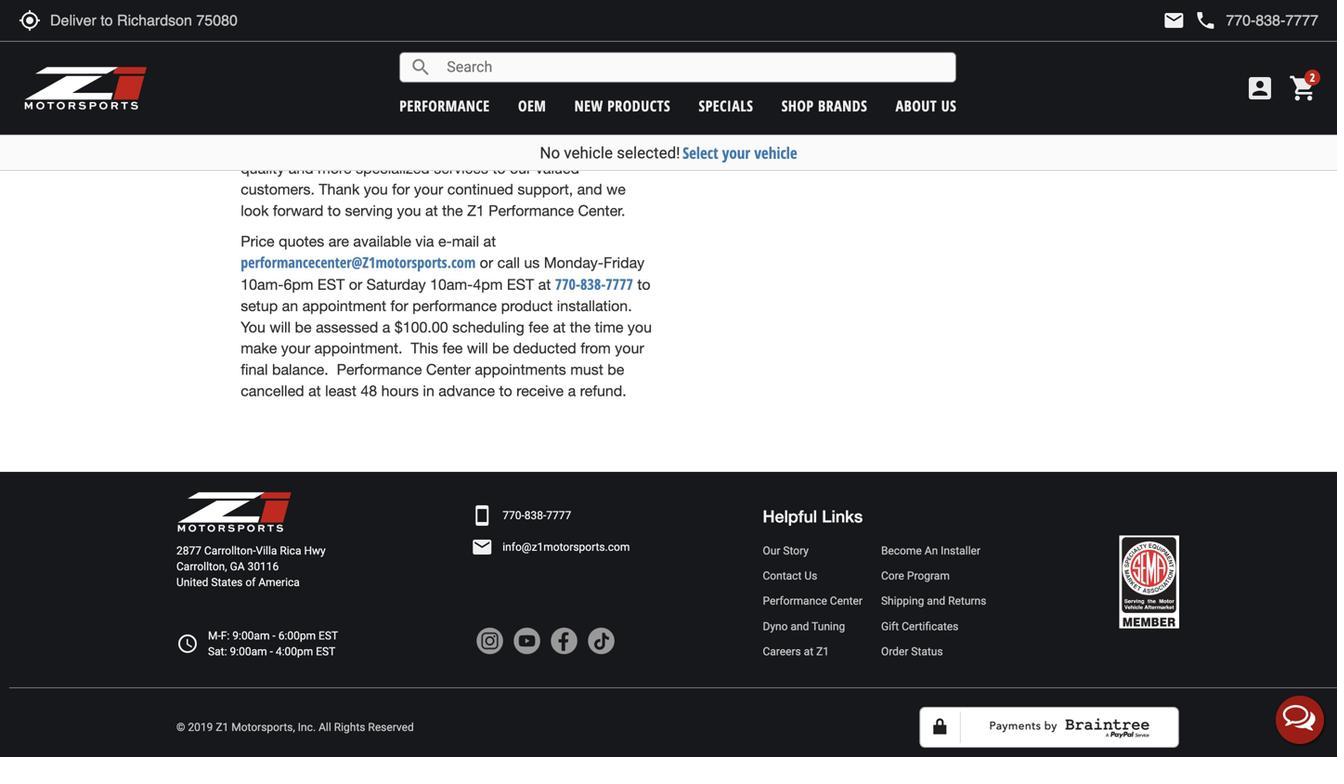 Task type: locate. For each thing, give the bounding box(es) containing it.
at up 4pm
[[484, 233, 496, 250]]

price quotes are available via e-mail at performancecenter@z1motorsports.com
[[241, 233, 496, 272]]

your down time
[[615, 340, 644, 357]]

center up tuning
[[830, 595, 863, 608]]

will down an
[[270, 318, 291, 336]]

this up more
[[337, 138, 361, 156]]

and
[[241, 96, 266, 113], [429, 117, 454, 134], [289, 160, 314, 177], [577, 181, 602, 198], [927, 595, 946, 608], [791, 620, 809, 633]]

will
[[397, 138, 418, 156], [270, 318, 291, 336], [467, 340, 488, 357]]

thank
[[319, 181, 360, 198]]

helpful links
[[763, 506, 863, 526]]

you up 'via' at the top left of page
[[397, 202, 421, 219]]

performance link
[[400, 96, 490, 116]]

info@z1motorsports.com
[[503, 540, 630, 553]]

0 horizontal spatial 838-
[[525, 509, 546, 522]]

1 vertical spatial we
[[607, 181, 626, 198]]

1 horizontal spatial us
[[941, 96, 957, 116]]

1 horizontal spatial fee
[[529, 318, 549, 336]]

of down on
[[329, 117, 342, 134]]

0 horizontal spatial 770-
[[503, 509, 525, 522]]

facebook link image
[[550, 627, 578, 655]]

0 vertical spatial for
[[392, 181, 410, 198]]

best:
[[441, 96, 474, 113]]

oem
[[518, 96, 546, 116]]

be up refund.
[[608, 361, 625, 378]]

of down 30116
[[246, 576, 256, 589]]

0 vertical spatial are
[[589, 117, 609, 134]]

2 vertical spatial z1
[[216, 721, 229, 734]]

gift certificates
[[881, 620, 959, 633]]

1 horizontal spatial you
[[397, 202, 421, 219]]

select your vehicle link
[[683, 142, 798, 163]]

are
[[589, 117, 609, 134], [329, 233, 349, 250]]

1 horizontal spatial a
[[568, 382, 576, 399]]

z1
[[467, 202, 485, 219], [817, 645, 829, 658], [216, 721, 229, 734]]

vehicle down we on the top
[[564, 144, 613, 162]]

setup
[[241, 297, 278, 314]]

1 horizontal spatial of
[[329, 117, 342, 134]]

this
[[411, 340, 438, 357]]

performance up 48
[[337, 361, 422, 378]]

z1 inside rest assured, this change allows us to focus our expertise and resources on what we do best: enhancing the performance of your nissan and infiniti vehicles. we are confident that this shift will enable us to deliver even higher quality and more specialized services to our valued customers. thank you for your continued support, and we look forward to serving you at the z1 performance center.
[[467, 202, 485, 219]]

email
[[471, 536, 493, 558]]

770- down monday-
[[555, 274, 581, 294]]

us down infiniti
[[471, 138, 486, 156]]

est up product
[[507, 276, 534, 293]]

careers at z1 link
[[763, 644, 863, 660]]

fee right this
[[443, 340, 463, 357]]

1 vertical spatial performance
[[337, 361, 422, 378]]

1 horizontal spatial 10am-
[[430, 276, 473, 293]]

to down friday
[[638, 276, 651, 293]]

0 horizontal spatial 10am-
[[241, 276, 284, 293]]

9:00am right sat:
[[230, 645, 267, 658]]

1 vertical spatial will
[[270, 318, 291, 336]]

returns
[[948, 595, 987, 608]]

will down "scheduling" on the left of page
[[467, 340, 488, 357]]

z1 down tuning
[[817, 645, 829, 658]]

confident
[[241, 138, 303, 156]]

0 horizontal spatial you
[[364, 181, 388, 198]]

1 vertical spatial the
[[442, 202, 463, 219]]

inc.
[[298, 721, 316, 734]]

1 horizontal spatial 838-
[[581, 274, 606, 294]]

0 vertical spatial a
[[382, 318, 390, 336]]

email info@z1motorsports.com
[[471, 536, 630, 558]]

center
[[426, 361, 471, 378], [830, 595, 863, 608]]

0 horizontal spatial of
[[246, 576, 256, 589]]

performance center
[[763, 595, 863, 608]]

you right time
[[628, 318, 652, 336]]

to setup an appointment for performance product installation. you will be assessed a $100.00 scheduling fee at the time you make your appointment.  this fee will be deducted from your final balance.  performance center appointments must be cancelled at least 48 hours in advance to receive a refund.
[[241, 276, 652, 399]]

2 horizontal spatial you
[[628, 318, 652, 336]]

1 horizontal spatial our
[[541, 75, 563, 92]]

us for about us
[[941, 96, 957, 116]]

fee up the deducted
[[529, 318, 549, 336]]

f:
[[221, 629, 230, 642]]

dyno and tuning
[[763, 620, 845, 633]]

for down saturday
[[391, 297, 408, 314]]

0 horizontal spatial will
[[270, 318, 291, 336]]

1 horizontal spatial will
[[397, 138, 418, 156]]

quality
[[241, 160, 285, 177]]

0 horizontal spatial be
[[295, 318, 312, 336]]

us right "about"
[[941, 96, 957, 116]]

performance down contact us
[[763, 595, 827, 608]]

price
[[241, 233, 275, 250]]

and up center.
[[577, 181, 602, 198]]

1 horizontal spatial vehicle
[[755, 142, 798, 163]]

access_time
[[176, 632, 199, 655]]

vehicle
[[755, 142, 798, 163], [564, 144, 613, 162]]

us up best:
[[463, 75, 479, 92]]

1 horizontal spatial center
[[830, 595, 863, 608]]

0 horizontal spatial vehicle
[[564, 144, 613, 162]]

1 vertical spatial be
[[492, 340, 509, 357]]

shop
[[782, 96, 814, 116]]

our
[[541, 75, 563, 92], [510, 160, 532, 177]]

2 horizontal spatial performance
[[763, 595, 827, 608]]

performance up confident
[[241, 117, 325, 134]]

10am- down e-
[[430, 276, 473, 293]]

a left the $100.00
[[382, 318, 390, 336]]

at down dyno and tuning link
[[804, 645, 814, 658]]

advance
[[439, 382, 495, 399]]

1 vertical spatial mail
[[452, 233, 479, 250]]

770-838-7777 link up installation.
[[555, 274, 633, 294]]

your right select
[[722, 142, 751, 163]]

at up 'via' at the top left of page
[[425, 202, 438, 219]]

change
[[364, 75, 413, 92]]

0 vertical spatial mail
[[1163, 9, 1186, 32]]

48
[[361, 382, 377, 399]]

us down our story link at the right of the page
[[805, 569, 818, 582]]

770- right smartphone
[[503, 509, 525, 522]]

will down nissan
[[397, 138, 418, 156]]

2 vertical spatial will
[[467, 340, 488, 357]]

us for contact us
[[805, 569, 818, 582]]

m-
[[208, 629, 221, 642]]

4pm
[[473, 276, 503, 293]]

at up product
[[538, 276, 551, 293]]

hwy
[[304, 544, 326, 557]]

0 vertical spatial us
[[941, 96, 957, 116]]

mail left phone
[[1163, 9, 1186, 32]]

the up we on the top
[[551, 96, 572, 113]]

10am- up setup
[[241, 276, 284, 293]]

mail up or call us monday-friday 10am-6pm est or saturday 10am-4pm est at
[[452, 233, 479, 250]]

us
[[463, 75, 479, 92], [471, 138, 486, 156], [524, 254, 540, 271]]

appointment
[[302, 297, 386, 314]]

are up performancecenter@z1motorsports.com link in the top left of the page
[[329, 233, 349, 250]]

2 horizontal spatial be
[[608, 361, 625, 378]]

oem link
[[518, 96, 546, 116]]

0 vertical spatial you
[[364, 181, 388, 198]]

2 horizontal spatial z1
[[817, 645, 829, 658]]

9:00am right f:
[[232, 629, 270, 642]]

2 vertical spatial be
[[608, 361, 625, 378]]

7777 down friday
[[606, 274, 633, 294]]

of
[[329, 117, 342, 134], [246, 576, 256, 589]]

a
[[382, 318, 390, 336], [568, 382, 576, 399]]

0 vertical spatial this
[[336, 75, 360, 92]]

0 vertical spatial performance
[[489, 202, 574, 219]]

- left "4:00pm" at the bottom of the page
[[270, 645, 273, 658]]

for down specialized
[[392, 181, 410, 198]]

2 vertical spatial performance
[[763, 595, 827, 608]]

center.
[[578, 202, 626, 219]]

770-
[[555, 274, 581, 294], [503, 509, 525, 522]]

ga
[[230, 560, 245, 573]]

770-838-7777 link
[[555, 274, 633, 294], [503, 507, 571, 523]]

0 horizontal spatial mail
[[452, 233, 479, 250]]

our up oem
[[541, 75, 563, 92]]

- left 6:00pm
[[273, 629, 276, 642]]

0 vertical spatial will
[[397, 138, 418, 156]]

us right call
[[524, 254, 540, 271]]

installation.
[[557, 297, 632, 314]]

1 horizontal spatial are
[[589, 117, 609, 134]]

the down installation.
[[570, 318, 591, 336]]

tiktok link image
[[587, 627, 615, 655]]

to down thank on the left top of the page
[[328, 202, 341, 219]]

reserved
[[368, 721, 414, 734]]

focus
[[500, 75, 537, 92]]

support,
[[518, 181, 573, 198]]

careers at z1
[[763, 645, 829, 658]]

our down the deliver
[[510, 160, 532, 177]]

at inside price quotes are available via e-mail at performancecenter@z1motorsports.com
[[484, 233, 496, 250]]

vehicle down shop
[[755, 142, 798, 163]]

0 vertical spatial 7777
[[606, 274, 633, 294]]

gift certificates link
[[881, 618, 987, 634]]

at up the deducted
[[553, 318, 566, 336]]

of inside rest assured, this change allows us to focus our expertise and resources on what we do best: enhancing the performance of your nissan and infiniti vehicles. we are confident that this shift will enable us to deliver even higher quality and more specialized services to our valued customers. thank you for your continued support, and we look forward to serving you at the z1 performance center.
[[329, 117, 342, 134]]

838- up installation.
[[581, 274, 606, 294]]

1 vertical spatial fee
[[443, 340, 463, 357]]

info@z1motorsports.com link
[[503, 539, 630, 555]]

0 vertical spatial z1
[[467, 202, 485, 219]]

0 horizontal spatial us
[[805, 569, 818, 582]]

you inside to setup an appointment for performance product installation. you will be assessed a $100.00 scheduling fee at the time you make your appointment.  this fee will be deducted from your final balance.  performance center appointments must be cancelled at least 48 hours in advance to receive a refund.
[[628, 318, 652, 336]]

est up appointment
[[318, 276, 345, 293]]

0 vertical spatial be
[[295, 318, 312, 336]]

refund.
[[580, 382, 627, 399]]

shipping and returns
[[881, 595, 987, 608]]

rest
[[241, 75, 271, 92]]

select
[[683, 142, 719, 163]]

at inside rest assured, this change allows us to focus our expertise and resources on what we do best: enhancing the performance of your nissan and infiniti vehicles. we are confident that this shift will enable us to deliver even higher quality and more specialized services to our valued customers. thank you for your continued support, and we look forward to serving you at the z1 performance center.
[[425, 202, 438, 219]]

certificates
[[902, 620, 959, 633]]

be down an
[[295, 318, 312, 336]]

1 horizontal spatial be
[[492, 340, 509, 357]]

0 vertical spatial we
[[396, 96, 416, 113]]

to
[[483, 75, 496, 92], [490, 138, 504, 156], [493, 160, 506, 177], [328, 202, 341, 219], [638, 276, 651, 293], [499, 382, 512, 399]]

1 vertical spatial 7777
[[546, 509, 571, 522]]

1 vertical spatial z1
[[817, 645, 829, 658]]

2019
[[188, 721, 213, 734]]

our story
[[763, 544, 809, 557]]

7777 up info@z1motorsports.com
[[546, 509, 571, 522]]

we up nissan
[[396, 96, 416, 113]]

this up on
[[336, 75, 360, 92]]

770-838-7777
[[555, 274, 633, 294]]

0 horizontal spatial center
[[426, 361, 471, 378]]

1 vertical spatial for
[[391, 297, 408, 314]]

be down "scheduling" on the left of page
[[492, 340, 509, 357]]

838- up email info@z1motorsports.com
[[525, 509, 546, 522]]

a down must
[[568, 382, 576, 399]]

you up serving
[[364, 181, 388, 198]]

and down that
[[289, 160, 314, 177]]

or up 4pm
[[480, 254, 493, 271]]

are down the new
[[589, 117, 609, 134]]

mail inside price quotes are available via e-mail at performancecenter@z1motorsports.com
[[452, 233, 479, 250]]

1 vertical spatial of
[[246, 576, 256, 589]]

performance down allows
[[400, 96, 490, 116]]

we up center.
[[607, 181, 626, 198]]

do
[[420, 96, 437, 113]]

of inside '2877 carrollton-villa rica hwy carrollton, ga 30116 united states of america'
[[246, 576, 256, 589]]

center up advance
[[426, 361, 471, 378]]

7777
[[606, 274, 633, 294], [546, 509, 571, 522]]

performance down support,
[[489, 202, 574, 219]]

for inside to setup an appointment for performance product installation. you will be assessed a $100.00 scheduling fee at the time you make your appointment.  this fee will be deducted from your final balance.  performance center appointments must be cancelled at least 48 hours in advance to receive a refund.
[[391, 297, 408, 314]]

helpful
[[763, 506, 818, 526]]

are inside rest assured, this change allows us to focus our expertise and resources on what we do best: enhancing the performance of your nissan and infiniti vehicles. we are confident that this shift will enable us to deliver even higher quality and more specialized services to our valued customers. thank you for your continued support, and we look forward to serving you at the z1 performance center.
[[589, 117, 609, 134]]

1 vertical spatial center
[[830, 595, 863, 608]]

0 horizontal spatial a
[[382, 318, 390, 336]]

1 horizontal spatial z1
[[467, 202, 485, 219]]

shopping_cart
[[1289, 73, 1319, 103]]

1 vertical spatial or
[[349, 276, 362, 293]]

1 vertical spatial performance
[[241, 117, 325, 134]]

z1 right 2019
[[216, 721, 229, 734]]

est right 6:00pm
[[319, 629, 338, 642]]

0 vertical spatial our
[[541, 75, 563, 92]]

dyno
[[763, 620, 788, 633]]

us
[[941, 96, 957, 116], [805, 569, 818, 582]]

est
[[318, 276, 345, 293], [507, 276, 534, 293], [319, 629, 338, 642], [316, 645, 336, 658]]

at
[[425, 202, 438, 219], [484, 233, 496, 250], [538, 276, 551, 293], [553, 318, 566, 336], [308, 382, 321, 399], [804, 645, 814, 658]]

0 horizontal spatial z1
[[216, 721, 229, 734]]

1 horizontal spatial 7777
[[606, 274, 633, 294]]

no vehicle selected! select your vehicle
[[540, 142, 798, 163]]

core
[[881, 569, 905, 582]]

the up e-
[[442, 202, 463, 219]]

at inside or call us monday-friday 10am-6pm est or saturday 10am-4pm est at
[[538, 276, 551, 293]]

z1 down continued
[[467, 202, 485, 219]]

continued
[[447, 181, 514, 198]]

instagram link image
[[476, 627, 504, 655]]

1 horizontal spatial mail
[[1163, 9, 1186, 32]]

sat:
[[208, 645, 227, 658]]

youtube link image
[[513, 627, 541, 655]]

or down performancecenter@z1motorsports.com
[[349, 276, 362, 293]]

0 horizontal spatial are
[[329, 233, 349, 250]]

center inside to setup an appointment for performance product installation. you will be assessed a $100.00 scheduling fee at the time you make your appointment.  this fee will be deducted from your final balance.  performance center appointments must be cancelled at least 48 hours in advance to receive a refund.
[[426, 361, 471, 378]]

sema member logo image
[[1120, 535, 1180, 628]]

performance down or call us monday-friday 10am-6pm est or saturday 10am-4pm est at
[[413, 297, 497, 314]]

0 vertical spatial center
[[426, 361, 471, 378]]

0 vertical spatial or
[[480, 254, 493, 271]]

2 vertical spatial the
[[570, 318, 591, 336]]

2877 carrollton-villa rica hwy carrollton, ga 30116 united states of america
[[176, 544, 326, 589]]

at left least
[[308, 382, 321, 399]]

receive
[[517, 382, 564, 399]]

1 horizontal spatial performance
[[489, 202, 574, 219]]

phone
[[1195, 9, 1217, 32]]

770-838-7777 link up email info@z1motorsports.com
[[503, 507, 571, 523]]

performance inside to setup an appointment for performance product installation. you will be assessed a $100.00 scheduling fee at the time you make your appointment.  this fee will be deducted from your final balance.  performance center appointments must be cancelled at least 48 hours in advance to receive a refund.
[[337, 361, 422, 378]]

1 vertical spatial 838-
[[525, 509, 546, 522]]

z1 company logo image
[[176, 490, 293, 534]]

z1 motorsports logo image
[[23, 65, 148, 111]]

0 horizontal spatial performance
[[337, 361, 422, 378]]

1 vertical spatial are
[[329, 233, 349, 250]]

0 horizontal spatial 7777
[[546, 509, 571, 522]]

0 vertical spatial of
[[329, 117, 342, 134]]

deliver
[[508, 138, 552, 156]]

2 vertical spatial performance
[[413, 297, 497, 314]]

1 horizontal spatial 770-
[[555, 274, 581, 294]]

allows
[[417, 75, 459, 92]]

your right make
[[281, 340, 310, 357]]



Task type: describe. For each thing, give the bounding box(es) containing it.
are inside price quotes are available via e-mail at performancecenter@z1motorsports.com
[[329, 233, 349, 250]]

1 vertical spatial 9:00am
[[230, 645, 267, 658]]

1 horizontal spatial we
[[607, 181, 626, 198]]

via
[[416, 233, 434, 250]]

expertise
[[567, 75, 627, 92]]

more
[[318, 160, 352, 177]]

1 vertical spatial us
[[471, 138, 486, 156]]

become
[[881, 544, 922, 557]]

access_time m-f: 9:00am - 6:00pm est sat: 9:00am - 4:00pm est
[[176, 629, 338, 658]]

product
[[501, 297, 553, 314]]

carrollton,
[[176, 560, 227, 573]]

0 vertical spatial -
[[273, 629, 276, 642]]

vehicle inside "no vehicle selected! select your vehicle"
[[564, 144, 613, 162]]

we
[[564, 117, 585, 134]]

least
[[325, 382, 357, 399]]

villa
[[256, 544, 277, 557]]

770- inside smartphone 770-838-7777
[[503, 509, 525, 522]]

0 vertical spatial fee
[[529, 318, 549, 336]]

search
[[410, 56, 432, 78]]

and down rest
[[241, 96, 266, 113]]

an
[[925, 544, 938, 557]]

infiniti
[[458, 117, 498, 134]]

nissan
[[380, 117, 425, 134]]

performance inside rest assured, this change allows us to focus our expertise and resources on what we do best: enhancing the performance of your nissan and infiniti vehicles. we are confident that this shift will enable us to deliver even higher quality and more specialized services to our valued customers. thank you for your continued support, and we look forward to serving you at the z1 performance center.
[[241, 117, 325, 134]]

new products link
[[575, 96, 671, 116]]

become an installer
[[881, 544, 981, 557]]

appointments
[[475, 361, 566, 378]]

or call us monday-friday 10am-6pm est or saturday 10am-4pm est at
[[241, 254, 645, 293]]

to down appointments at left top
[[499, 382, 512, 399]]

what
[[360, 96, 392, 113]]

about us link
[[896, 96, 957, 116]]

1 vertical spatial our
[[510, 160, 532, 177]]

you
[[241, 318, 266, 336]]

brands
[[818, 96, 868, 116]]

order status link
[[881, 644, 987, 660]]

0 vertical spatial 9:00am
[[232, 629, 270, 642]]

enhancing
[[478, 96, 547, 113]]

Search search field
[[432, 53, 956, 82]]

0 horizontal spatial we
[[396, 96, 416, 113]]

assured,
[[275, 75, 332, 92]]

us inside or call us monday-friday 10am-6pm est or saturday 10am-4pm est at
[[524, 254, 540, 271]]

all
[[319, 721, 331, 734]]

from
[[581, 340, 611, 357]]

available
[[353, 233, 411, 250]]

our story link
[[763, 543, 863, 559]]

6:00pm
[[278, 629, 316, 642]]

about
[[896, 96, 937, 116]]

shop brands link
[[782, 96, 868, 116]]

1 vertical spatial a
[[568, 382, 576, 399]]

to down infiniti
[[490, 138, 504, 156]]

core program
[[881, 569, 950, 582]]

performancecenter@z1motorsports.com
[[241, 252, 476, 272]]

and down core program link
[[927, 595, 946, 608]]

contact us link
[[763, 568, 863, 584]]

est right "4:00pm" at the bottom of the page
[[316, 645, 336, 658]]

2 horizontal spatial will
[[467, 340, 488, 357]]

1 vertical spatial this
[[337, 138, 361, 156]]

core program link
[[881, 568, 987, 584]]

mail link
[[1163, 9, 1186, 32]]

rica
[[280, 544, 301, 557]]

look
[[241, 202, 269, 219]]

shipping
[[881, 595, 924, 608]]

will inside rest assured, this change allows us to focus our expertise and resources on what we do best: enhancing the performance of your nissan and infiniti vehicles. we are confident that this shift will enable us to deliver even higher quality and more specialized services to our valued customers. thank you for your continued support, and we look forward to serving you at the z1 performance center.
[[397, 138, 418, 156]]

0 vertical spatial 770-838-7777 link
[[555, 274, 633, 294]]

838- inside smartphone 770-838-7777
[[525, 509, 546, 522]]

$100.00
[[395, 318, 448, 336]]

0 vertical spatial the
[[551, 96, 572, 113]]

order status
[[881, 645, 943, 658]]

call
[[498, 254, 520, 271]]

0 vertical spatial 770-
[[555, 274, 581, 294]]

© 2019 z1 motorsports, inc. all rights reserved
[[176, 721, 414, 734]]

even
[[556, 138, 587, 156]]

united
[[176, 576, 208, 589]]

in
[[423, 382, 435, 399]]

rest assured, this change allows us to focus our expertise and resources on what we do best: enhancing the performance of your nissan and infiniti vehicles. we are confident that this shift will enable us to deliver even higher quality and more specialized services to our valued customers. thank you for your continued support, and we look forward to serving you at the z1 performance center.
[[241, 75, 633, 219]]

careers
[[763, 645, 801, 658]]

deducted
[[513, 340, 577, 357]]

0 vertical spatial us
[[463, 75, 479, 92]]

final
[[241, 361, 268, 378]]

gift
[[881, 620, 899, 633]]

z1 for careers at z1
[[817, 645, 829, 658]]

0 horizontal spatial fee
[[443, 340, 463, 357]]

tuning
[[812, 620, 845, 633]]

performance inside rest assured, this change allows us to focus our expertise and resources on what we do best: enhancing the performance of your nissan and infiniti vehicles. we are confident that this shift will enable us to deliver even higher quality and more specialized services to our valued customers. thank you for your continued support, and we look forward to serving you at the z1 performance center.
[[489, 202, 574, 219]]

z1 for © 2019 z1 motorsports, inc. all rights reserved
[[216, 721, 229, 734]]

2 10am- from the left
[[430, 276, 473, 293]]

new
[[575, 96, 603, 116]]

1 horizontal spatial or
[[480, 254, 493, 271]]

6pm
[[284, 276, 313, 293]]

the inside to setup an appointment for performance product installation. you will be assessed a $100.00 scheduling fee at the time you make your appointment.  this fee will be deducted from your final balance.  performance center appointments must be cancelled at least 48 hours in advance to receive a refund.
[[570, 318, 591, 336]]

your down on
[[346, 117, 376, 134]]

30116
[[248, 560, 279, 573]]

installer
[[941, 544, 981, 557]]

1 10am- from the left
[[241, 276, 284, 293]]

products
[[608, 96, 671, 116]]

order
[[881, 645, 909, 658]]

and down performance link
[[429, 117, 454, 134]]

©
[[176, 721, 185, 734]]

2877
[[176, 544, 202, 557]]

1 vertical spatial 770-838-7777 link
[[503, 507, 571, 523]]

0 horizontal spatial or
[[349, 276, 362, 293]]

story
[[783, 544, 809, 557]]

specials link
[[699, 96, 754, 116]]

cancelled
[[241, 382, 304, 399]]

specialized
[[356, 160, 430, 177]]

selected!
[[617, 144, 680, 162]]

enable
[[422, 138, 466, 156]]

and right "dyno"
[[791, 620, 809, 633]]

to left focus
[[483, 75, 496, 92]]

performance inside to setup an appointment for performance product installation. you will be assessed a $100.00 scheduling fee at the time you make your appointment.  this fee will be deducted from your final balance.  performance center appointments must be cancelled at least 48 hours in advance to receive a refund.
[[413, 297, 497, 314]]

your down 'services'
[[414, 181, 443, 198]]

resources
[[270, 96, 335, 113]]

1 vertical spatial you
[[397, 202, 421, 219]]

to up continued
[[493, 160, 506, 177]]

forward
[[273, 202, 324, 219]]

0 vertical spatial performance
[[400, 96, 490, 116]]

account_box link
[[1241, 73, 1280, 103]]

dyno and tuning link
[[763, 618, 863, 634]]

that
[[307, 138, 333, 156]]

new products
[[575, 96, 671, 116]]

links
[[822, 506, 863, 526]]

7777 inside smartphone 770-838-7777
[[546, 509, 571, 522]]

1 vertical spatial -
[[270, 645, 273, 658]]

0 vertical spatial 838-
[[581, 274, 606, 294]]

must
[[571, 361, 604, 378]]

rights
[[334, 721, 365, 734]]

performancecenter@z1motorsports.com link
[[241, 252, 476, 272]]

valued
[[536, 160, 580, 177]]

for inside rest assured, this change allows us to focus our expertise and resources on what we do best: enhancing the performance of your nissan and infiniti vehicles. we are confident that this shift will enable us to deliver even higher quality and more specialized services to our valued customers. thank you for your continued support, and we look forward to serving you at the z1 performance center.
[[392, 181, 410, 198]]



Task type: vqa. For each thing, say whether or not it's contained in the screenshot.
It'S
no



